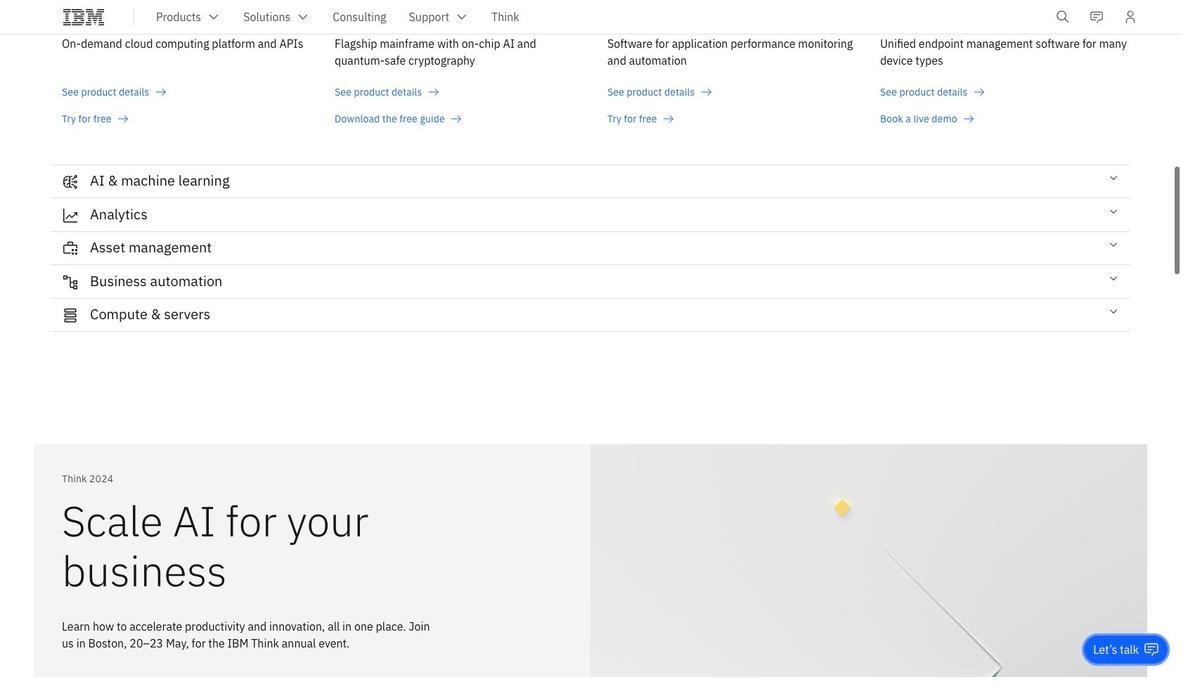 Task type: vqa. For each thing, say whether or not it's contained in the screenshot.
'Let'S Talk' element
yes



Task type: locate. For each thing, give the bounding box(es) containing it.
let's talk element
[[1094, 642, 1140, 658]]



